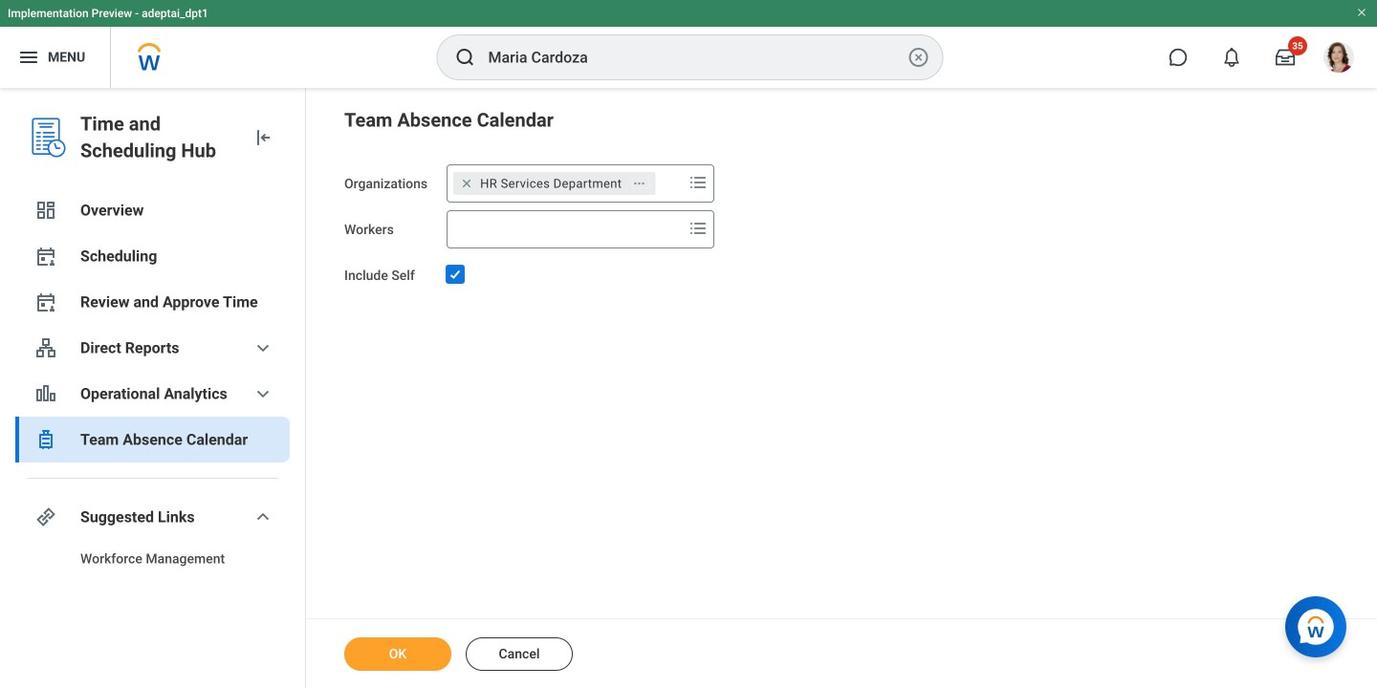 Task type: describe. For each thing, give the bounding box(es) containing it.
hr services department element
[[480, 175, 622, 192]]

related actions image
[[633, 177, 646, 190]]

dashboard image
[[34, 199, 57, 222]]

calendar user solid image
[[34, 291, 57, 314]]

x small image
[[458, 174, 477, 193]]

task timeoff image
[[34, 429, 57, 452]]

chart image
[[34, 383, 57, 406]]

2 prompts image from the top
[[687, 217, 710, 240]]

time and scheduling hub element
[[80, 111, 236, 165]]

Search Workday  search field
[[488, 36, 904, 78]]

transformation import image
[[252, 126, 275, 149]]

navigation pane region
[[0, 88, 306, 689]]

notifications large image
[[1223, 48, 1242, 67]]

link image
[[34, 506, 57, 529]]



Task type: vqa. For each thing, say whether or not it's contained in the screenshot.
5th "menu item" from the bottom
no



Task type: locate. For each thing, give the bounding box(es) containing it.
justify image
[[17, 46, 40, 69]]

hr services department, press delete to clear value. option
[[454, 172, 656, 195]]

0 vertical spatial prompts image
[[687, 171, 710, 194]]

calendar user solid image
[[34, 245, 57, 268]]

1 prompts image from the top
[[687, 171, 710, 194]]

banner
[[0, 0, 1378, 88]]

check small image
[[444, 263, 467, 286]]

prompts image
[[687, 171, 710, 194], [687, 217, 710, 240]]

x circle image
[[908, 46, 930, 69]]

Search field
[[448, 212, 683, 247]]

view team image
[[34, 337, 57, 360]]

chevron down small image
[[252, 506, 275, 529]]

close environment banner image
[[1357, 7, 1368, 18]]

search image
[[454, 46, 477, 69]]

profile logan mcneil image
[[1324, 42, 1355, 77]]

inbox large image
[[1276, 48, 1296, 67]]

1 vertical spatial prompts image
[[687, 217, 710, 240]]



